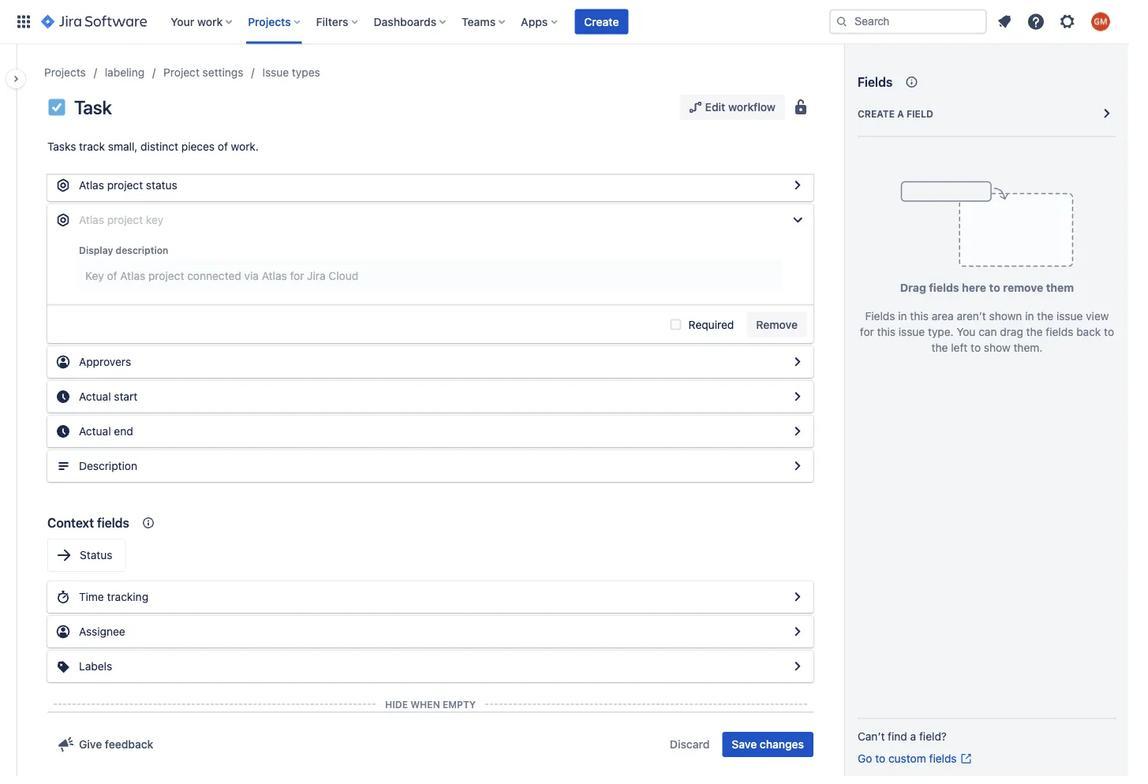 Task type: vqa. For each thing, say whether or not it's contained in the screenshot.
projects Link
yes



Task type: describe. For each thing, give the bounding box(es) containing it.
settings image
[[1058, 12, 1077, 31]]

edit workflow button
[[680, 95, 785, 120]]

time tracking
[[79, 591, 148, 604]]

issue
[[262, 66, 289, 79]]

feedback
[[105, 738, 153, 751]]

to right the here
[[989, 281, 1001, 294]]

0 horizontal spatial this
[[877, 326, 896, 339]]

work
[[197, 15, 223, 28]]

show
[[984, 341, 1011, 354]]

hide
[[385, 699, 408, 710]]

this link will be opened in a new tab image
[[960, 753, 973, 766]]

types
[[292, 66, 320, 79]]

settings
[[203, 66, 243, 79]]

aren't
[[957, 310, 986, 323]]

0 vertical spatial a
[[898, 108, 904, 119]]

status
[[80, 549, 112, 562]]

task
[[74, 96, 112, 118]]

Display description field
[[81, 262, 781, 290]]

when
[[411, 699, 440, 710]]

2 in from the left
[[1025, 310, 1034, 323]]

small,
[[108, 140, 138, 153]]

atlas for atlas project status
[[79, 179, 104, 192]]

custom
[[889, 753, 926, 766]]

actual for actual start
[[79, 390, 111, 403]]

hide when empty
[[385, 699, 476, 710]]

primary element
[[9, 0, 830, 44]]

description
[[116, 245, 168, 256]]

open field configuration image inside 'assignee' button
[[788, 623, 807, 642]]

remove
[[756, 318, 798, 331]]

actual start button
[[47, 381, 814, 413]]

drag fields here to remove them
[[900, 281, 1074, 294]]

notifications image
[[995, 12, 1014, 31]]

issue types link
[[262, 63, 320, 82]]

dashboards button
[[369, 9, 452, 34]]

apps button
[[516, 9, 564, 34]]

time tracking button
[[47, 582, 814, 613]]

go to custom fields link
[[858, 751, 973, 767]]

open field configuration image for end
[[788, 422, 807, 441]]

find
[[888, 730, 908, 743]]

actual end
[[79, 425, 133, 438]]

context
[[47, 516, 94, 531]]

labeling
[[105, 66, 145, 79]]

project
[[164, 66, 200, 79]]

labels button
[[47, 651, 814, 683]]

fields left this link will be opened in a new tab 'image'
[[929, 753, 957, 766]]

pieces
[[181, 140, 215, 153]]

issue type icon image
[[47, 98, 66, 117]]

1 horizontal spatial issue
[[1057, 310, 1083, 323]]

0 horizontal spatial issue
[[899, 326, 925, 339]]

start
[[114, 390, 138, 403]]

open field configuration image for atlas project status
[[788, 353, 807, 372]]

changes
[[760, 738, 804, 751]]

open field configuration image for time tracking
[[788, 657, 807, 676]]

apps
[[521, 15, 548, 28]]

no restrictions image
[[792, 98, 811, 117]]

field
[[907, 108, 934, 119]]

can't find a field?
[[858, 730, 947, 743]]

issue types
[[262, 66, 320, 79]]

search image
[[836, 15, 848, 28]]

atlas project status button
[[47, 170, 814, 201]]

save changes
[[732, 738, 804, 751]]

projects link
[[44, 63, 86, 82]]

2 vertical spatial the
[[932, 341, 948, 354]]

help image
[[1027, 12, 1046, 31]]

edit workflow
[[705, 101, 776, 114]]

open field configuration image for project
[[788, 176, 807, 195]]

drag
[[1000, 326, 1024, 339]]

banner containing your work
[[0, 0, 1129, 44]]

atlas project status
[[79, 179, 177, 192]]

fields in this area aren't shown in the issue view for this issue type. you can drag the fields back to the left to show them.
[[860, 310, 1115, 354]]

dashboards
[[374, 15, 437, 28]]

actual end button
[[47, 416, 814, 448]]

atlas project key
[[79, 213, 164, 227]]

drag
[[900, 281, 926, 294]]

area
[[932, 310, 954, 323]]

key
[[146, 213, 164, 227]]

remove
[[1003, 281, 1044, 294]]

sidebar navigation image
[[0, 63, 35, 95]]

fields up 'area'
[[929, 281, 960, 294]]

more information about the fields image
[[902, 73, 921, 92]]

display description
[[79, 245, 168, 256]]

to down "view"
[[1104, 326, 1115, 339]]

to inside go to custom fields link
[[875, 753, 886, 766]]

type.
[[928, 326, 954, 339]]

labels
[[79, 660, 112, 673]]

project settings
[[164, 66, 243, 79]]

discard
[[670, 738, 710, 751]]

your
[[171, 15, 194, 28]]

actual for actual end
[[79, 425, 111, 438]]

your work button
[[166, 9, 239, 34]]

work.
[[231, 140, 259, 153]]

project settings link
[[164, 63, 243, 82]]



Task type: locate. For each thing, give the bounding box(es) containing it.
a left field
[[898, 108, 904, 119]]

back
[[1077, 326, 1101, 339]]

project inside atlas project status button
[[107, 179, 143, 192]]

go to custom fields
[[858, 753, 957, 766]]

context fields
[[47, 516, 129, 531]]

0 vertical spatial issue
[[1057, 310, 1083, 323]]

workflow
[[728, 101, 776, 114]]

can
[[979, 326, 997, 339]]

to right go
[[875, 753, 886, 766]]

open field configuration image inside description button
[[788, 457, 807, 476]]

status
[[146, 179, 177, 192]]

0 horizontal spatial a
[[898, 108, 904, 119]]

projects
[[248, 15, 291, 28], [44, 66, 86, 79]]

fields inside fields in this area aren't shown in the issue view for this issue type. you can drag the fields back to the left to show them.
[[865, 310, 895, 323]]

0 horizontal spatial create
[[584, 15, 619, 28]]

fields
[[929, 281, 960, 294], [1046, 326, 1074, 339], [97, 516, 129, 531], [929, 753, 957, 766]]

tracking
[[107, 591, 148, 604]]

1 atlas from the top
[[79, 179, 104, 192]]

1 project from the top
[[107, 179, 143, 192]]

fields up for
[[865, 310, 895, 323]]

projects for projects popup button
[[248, 15, 291, 28]]

1 horizontal spatial projects
[[248, 15, 291, 28]]

in down drag
[[898, 310, 907, 323]]

end
[[114, 425, 133, 438]]

open field configuration image for start
[[788, 388, 807, 406]]

fields
[[858, 75, 893, 90], [865, 310, 895, 323]]

this right for
[[877, 326, 896, 339]]

of
[[218, 140, 228, 153]]

0 vertical spatial the
[[1037, 310, 1054, 323]]

to
[[989, 281, 1001, 294], [1104, 326, 1115, 339], [971, 341, 981, 354], [875, 753, 886, 766]]

project for key
[[107, 213, 143, 227]]

save changes button
[[723, 732, 814, 758]]

projects up issue
[[248, 15, 291, 28]]

1 actual from the top
[[79, 390, 111, 403]]

shown
[[989, 310, 1022, 323]]

empty
[[443, 699, 476, 710]]

1 vertical spatial a
[[911, 730, 917, 743]]

1 vertical spatial atlas
[[79, 213, 104, 227]]

projects inside popup button
[[248, 15, 291, 28]]

teams button
[[457, 9, 512, 34]]

the up them.
[[1027, 326, 1043, 339]]

teams
[[462, 15, 496, 28]]

in right shown
[[1025, 310, 1034, 323]]

fields inside fields in this area aren't shown in the issue view for this issue type. you can drag the fields back to the left to show them.
[[1046, 326, 1074, 339]]

projects up issue type icon
[[44, 66, 86, 79]]

this
[[910, 310, 929, 323], [877, 326, 896, 339]]

atlas inside button
[[79, 179, 104, 192]]

go
[[858, 753, 872, 766]]

projects for projects link
[[44, 66, 86, 79]]

approvers button
[[47, 346, 814, 378]]

1 vertical spatial project
[[107, 213, 143, 227]]

atlas down the track
[[79, 179, 104, 192]]

fields left more information about the context fields icon
[[97, 516, 129, 531]]

1 horizontal spatial a
[[911, 730, 917, 743]]

issue left type.
[[899, 326, 925, 339]]

projects button
[[243, 9, 307, 34]]

1 vertical spatial the
[[1027, 326, 1043, 339]]

0 vertical spatial atlas
[[79, 179, 104, 192]]

create inside button
[[584, 15, 619, 28]]

tasks
[[47, 140, 76, 153]]

close field configuration image
[[788, 211, 807, 230]]

more information about the context fields image
[[139, 514, 158, 533]]

left
[[951, 341, 968, 354]]

actual left end
[[79, 425, 111, 438]]

1 vertical spatial issue
[[899, 326, 925, 339]]

2 actual from the top
[[79, 425, 111, 438]]

0 vertical spatial fields
[[858, 75, 893, 90]]

create left field
[[858, 108, 895, 119]]

Search field
[[830, 9, 987, 34]]

0 vertical spatial open field configuration image
[[788, 353, 807, 372]]

1 horizontal spatial create
[[858, 108, 895, 119]]

a right find at the right bottom of page
[[911, 730, 917, 743]]

fields for fields in this area aren't shown in the issue view for this issue type. you can drag the fields back to the left to show them.
[[865, 310, 895, 323]]

can't
[[858, 730, 885, 743]]

atlas up display
[[79, 213, 104, 227]]

discard button
[[661, 732, 719, 758]]

1 vertical spatial actual
[[79, 425, 111, 438]]

1 in from the left
[[898, 310, 907, 323]]

here
[[962, 281, 987, 294]]

3 open field configuration image from the top
[[788, 657, 807, 676]]

1 open field configuration image from the top
[[788, 176, 807, 195]]

open field configuration image inside the actual end button
[[788, 422, 807, 441]]

the
[[1037, 310, 1054, 323], [1027, 326, 1043, 339], [932, 341, 948, 354]]

give
[[79, 738, 102, 751]]

fields left more information about the fields image
[[858, 75, 893, 90]]

issue up the "back"
[[1057, 310, 1083, 323]]

actual inside button
[[79, 425, 111, 438]]

1 horizontal spatial in
[[1025, 310, 1034, 323]]

0 horizontal spatial projects
[[44, 66, 86, 79]]

issue
[[1057, 310, 1083, 323], [899, 326, 925, 339]]

banner
[[0, 0, 1129, 44]]

them.
[[1014, 341, 1043, 354]]

fields for fields
[[858, 75, 893, 90]]

approvers
[[79, 356, 131, 369]]

actual left start
[[79, 390, 111, 403]]

give feedback
[[79, 738, 153, 751]]

to right left
[[971, 341, 981, 354]]

actual start
[[79, 390, 138, 403]]

project up atlas project key
[[107, 179, 143, 192]]

0 vertical spatial actual
[[79, 390, 111, 403]]

edit
[[705, 101, 726, 114]]

this left 'area'
[[910, 310, 929, 323]]

4 open field configuration image from the top
[[788, 588, 807, 607]]

filters
[[316, 15, 349, 28]]

actual inside "button"
[[79, 390, 111, 403]]

create for create a field
[[858, 108, 895, 119]]

project left key
[[107, 213, 143, 227]]

the down type.
[[932, 341, 948, 354]]

description
[[79, 460, 137, 473]]

0 vertical spatial this
[[910, 310, 929, 323]]

fields left the "back"
[[1046, 326, 1074, 339]]

time
[[79, 591, 104, 604]]

create a field
[[858, 108, 934, 119]]

2 open field configuration image from the top
[[788, 388, 807, 406]]

1 horizontal spatial this
[[910, 310, 929, 323]]

create right apps popup button
[[584, 15, 619, 28]]

give feedback button
[[47, 732, 163, 758]]

jira software image
[[41, 12, 147, 31], [41, 12, 147, 31]]

assignee
[[79, 626, 125, 639]]

0 vertical spatial create
[[584, 15, 619, 28]]

track
[[79, 140, 105, 153]]

open field configuration image inside time tracking button
[[788, 588, 807, 607]]

0 vertical spatial project
[[107, 179, 143, 192]]

atlas
[[79, 179, 104, 192], [79, 213, 104, 227]]

a
[[898, 108, 904, 119], [911, 730, 917, 743]]

tasks track small, distinct pieces of work.
[[47, 140, 259, 153]]

2 atlas from the top
[[79, 213, 104, 227]]

required
[[689, 318, 734, 331]]

open field configuration image inside approvers button
[[788, 353, 807, 372]]

display
[[79, 245, 113, 256]]

for
[[860, 326, 874, 339]]

filters button
[[311, 9, 364, 34]]

1 vertical spatial this
[[877, 326, 896, 339]]

0 horizontal spatial in
[[898, 310, 907, 323]]

open field configuration image
[[788, 353, 807, 372], [788, 457, 807, 476], [788, 657, 807, 676]]

appswitcher icon image
[[14, 12, 33, 31]]

in
[[898, 310, 907, 323], [1025, 310, 1034, 323]]

open field configuration image inside atlas project status button
[[788, 176, 807, 195]]

3 open field configuration image from the top
[[788, 422, 807, 441]]

create button
[[575, 9, 629, 34]]

your profile and settings image
[[1092, 12, 1111, 31]]

open field configuration image inside actual start "button"
[[788, 388, 807, 406]]

create
[[584, 15, 619, 28], [858, 108, 895, 119]]

0 vertical spatial projects
[[248, 15, 291, 28]]

field?
[[920, 730, 947, 743]]

create for create
[[584, 15, 619, 28]]

open field configuration image for tracking
[[788, 588, 807, 607]]

distinct
[[141, 140, 178, 153]]

open field configuration image
[[788, 176, 807, 195], [788, 388, 807, 406], [788, 422, 807, 441], [788, 588, 807, 607], [788, 623, 807, 642]]

project for status
[[107, 179, 143, 192]]

1 vertical spatial projects
[[44, 66, 86, 79]]

remove button
[[747, 312, 807, 337]]

the down them
[[1037, 310, 1054, 323]]

1 vertical spatial open field configuration image
[[788, 457, 807, 476]]

1 vertical spatial fields
[[865, 310, 895, 323]]

open field configuration image inside "labels" button
[[788, 657, 807, 676]]

2 open field configuration image from the top
[[788, 457, 807, 476]]

your work
[[171, 15, 223, 28]]

5 open field configuration image from the top
[[788, 623, 807, 642]]

2 project from the top
[[107, 213, 143, 227]]

you
[[957, 326, 976, 339]]

2 vertical spatial open field configuration image
[[788, 657, 807, 676]]

atlas for atlas project key
[[79, 213, 104, 227]]

view
[[1086, 310, 1109, 323]]

1 vertical spatial create
[[858, 108, 895, 119]]

1 open field configuration image from the top
[[788, 353, 807, 372]]

them
[[1046, 281, 1074, 294]]

assignee button
[[47, 616, 814, 648]]



